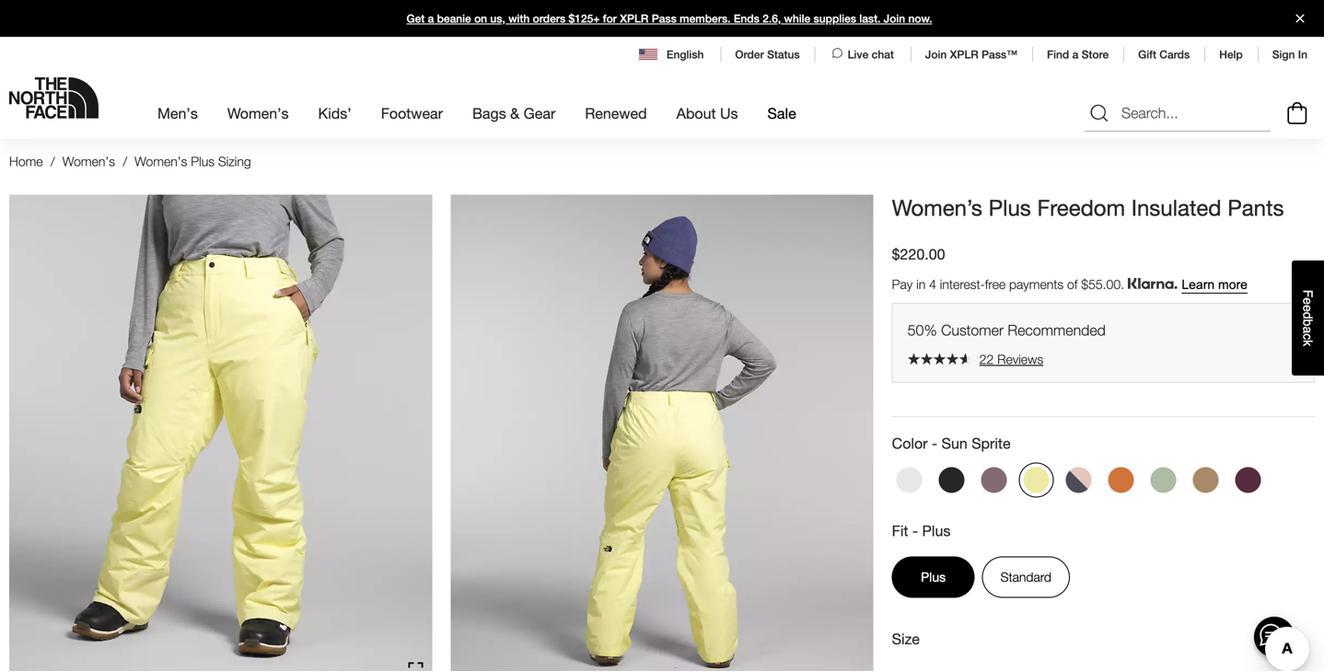 Task type: vqa. For each thing, say whether or not it's contained in the screenshot.
$75.00 corresponding to $75.00 dropdown button above Fawn Grey Fall Wanderer Print radio
no



Task type: describe. For each thing, give the bounding box(es) containing it.
f
[[1301, 290, 1316, 298]]

get a beanie on us, with orders $125+ for xplr pass members. ends 2.6, while supplies last. join now. link
[[0, 0, 1325, 37]]

sun
[[942, 435, 968, 452]]

kids'
[[318, 105, 352, 122]]

about us link
[[677, 88, 738, 138]]

the north face home page image
[[9, 77, 99, 119]]

women's plus freedom insulated pants
[[892, 194, 1285, 221]]

1 horizontal spatial women's
[[135, 154, 187, 169]]

1 vertical spatial women's link
[[62, 154, 115, 169]]

Misty Sage radio
[[1147, 463, 1182, 498]]

order status
[[736, 48, 800, 61]]

$55.00.
[[1082, 277, 1125, 292]]

men's
[[158, 105, 198, 122]]

d
[[1301, 312, 1316, 319]]

payments
[[1010, 277, 1064, 292]]

Sun Sprite radio
[[1020, 463, 1055, 498]]

learn more button
[[1182, 278, 1248, 293]]

view cart image
[[1283, 100, 1313, 127]]

tnf black image
[[939, 468, 965, 493]]

live chat
[[848, 48, 895, 61]]

a for get
[[428, 12, 434, 25]]

in
[[917, 277, 926, 292]]

2 horizontal spatial women's
[[227, 105, 289, 122]]

bags & gear link
[[473, 88, 556, 138]]

$125+
[[569, 12, 600, 25]]

footwear link
[[381, 88, 443, 138]]

sprite
[[972, 435, 1011, 452]]

for
[[603, 12, 617, 25]]

insulated
[[1132, 194, 1222, 221]]

22 reviews
[[980, 352, 1044, 367]]

store
[[1082, 48, 1109, 61]]

TNF Black radio
[[935, 463, 970, 498]]

fit
[[892, 522, 909, 540]]

members.
[[680, 12, 731, 25]]

find a store
[[1048, 48, 1109, 61]]

c
[[1301, 334, 1316, 340]]

2 e from the top
[[1301, 305, 1316, 312]]

order
[[736, 48, 764, 61]]

- for fit
[[913, 522, 919, 540]]

&
[[511, 105, 520, 122]]

us,
[[491, 12, 506, 25]]

join xplr pass™
[[926, 48, 1018, 61]]

$220.00
[[892, 246, 946, 263]]

klarna image
[[1129, 278, 1178, 289]]

fit - plus
[[892, 522, 951, 540]]

a for find
[[1073, 48, 1079, 61]]

close image
[[1289, 14, 1313, 23]]

standard
[[1001, 570, 1052, 585]]

color option group
[[892, 463, 1316, 505]]

join xplr pass™ link
[[926, 48, 1018, 61]]

home link
[[9, 154, 43, 169]]

about us
[[677, 105, 738, 122]]

of
[[1068, 277, 1078, 292]]

almond butter image
[[1194, 468, 1220, 493]]

customer
[[942, 322, 1004, 339]]

22
[[980, 352, 994, 367]]

about
[[677, 105, 716, 122]]

get
[[407, 12, 425, 25]]

kids' link
[[318, 88, 352, 138]]

plus left freedom
[[989, 194, 1032, 221]]

f e e d b a c k button
[[1293, 261, 1325, 376]]

plus inside button
[[921, 570, 946, 585]]

bags & gear
[[473, 105, 556, 122]]

f e e d b a c k
[[1301, 290, 1316, 347]]

0 horizontal spatial join
[[884, 12, 906, 25]]

size
[[892, 631, 920, 648]]

1 / from the left
[[51, 154, 55, 169]]

pass
[[652, 12, 677, 25]]

ends
[[734, 12, 760, 25]]

0 vertical spatial xplr
[[620, 12, 649, 25]]

find
[[1048, 48, 1070, 61]]

more
[[1219, 278, 1248, 292]]

gift cards link
[[1139, 48, 1191, 61]]

Fawn Grey Snake Charmer Print radio
[[977, 463, 1012, 498]]

pass™
[[982, 48, 1018, 61]]

help
[[1220, 48, 1244, 61]]

2.6,
[[763, 12, 781, 25]]



Task type: locate. For each thing, give the bounding box(es) containing it.
e up d
[[1301, 298, 1316, 305]]

mandarin image
[[1109, 468, 1135, 493]]

recommended
[[1008, 322, 1106, 339]]

plus left sizing
[[191, 154, 215, 169]]

Almond Butter radio
[[1189, 463, 1224, 498]]

0 vertical spatial a
[[428, 12, 434, 25]]

learn more
[[1182, 278, 1248, 292]]

a
[[428, 12, 434, 25], [1073, 48, 1079, 61], [1301, 327, 1316, 334]]

- for color
[[932, 435, 938, 452]]

english link
[[639, 46, 706, 63]]

a right get
[[428, 12, 434, 25]]

Search search field
[[1085, 95, 1271, 132]]

english
[[667, 48, 704, 61]]

live
[[848, 48, 869, 61]]

last.
[[860, 12, 881, 25]]

sale link
[[768, 88, 797, 138]]

interest-
[[940, 277, 986, 292]]

gear
[[524, 105, 556, 122]]

a up k
[[1301, 327, 1316, 334]]

pay in 4 interest-free payments of $55.00.
[[892, 277, 1129, 292]]

beanie
[[437, 12, 471, 25]]

0 horizontal spatial a
[[428, 12, 434, 25]]

sizing
[[218, 154, 251, 169]]

join down "now." at right top
[[926, 48, 947, 61]]

a inside button
[[1301, 327, 1316, 334]]

1 vertical spatial join
[[926, 48, 947, 61]]

orders
[[533, 12, 566, 25]]

0 horizontal spatial women's link
[[62, 154, 115, 169]]

open full screen image
[[408, 663, 423, 672]]

0 vertical spatial women's link
[[227, 88, 289, 138]]

k
[[1301, 340, 1316, 347]]

help link
[[1220, 48, 1244, 61]]

women's
[[227, 105, 289, 122], [62, 154, 115, 169], [135, 154, 187, 169]]

get a beanie on us, with orders $125+ for xplr pass members. ends 2.6, while supplies last. join now.
[[407, 12, 933, 25]]

50%
[[908, 322, 938, 339]]

women's right home
[[62, 154, 115, 169]]

boysenberry image
[[1236, 468, 1262, 493]]

reviews
[[998, 352, 1044, 367]]

1 horizontal spatial women's link
[[227, 88, 289, 138]]

home
[[9, 154, 43, 169]]

freedom
[[1038, 194, 1126, 221]]

Gardenia White radio
[[892, 463, 927, 498]]

xplr right for
[[620, 12, 649, 25]]

status
[[768, 48, 800, 61]]

women's link up sizing
[[227, 88, 289, 138]]

1 horizontal spatial /
[[123, 154, 127, 169]]

women's
[[892, 194, 983, 221]]

0 horizontal spatial xplr
[[620, 12, 649, 25]]

e up b
[[1301, 305, 1316, 312]]

free
[[986, 277, 1006, 292]]

sign
[[1273, 48, 1296, 61]]

misty sage image
[[1151, 468, 1177, 493]]

search all image
[[1089, 102, 1111, 124]]

xplr
[[620, 12, 649, 25], [950, 48, 979, 61]]

women's link
[[227, 88, 289, 138], [62, 154, 115, 169]]

women's down men's link
[[135, 154, 187, 169]]

sale
[[768, 105, 797, 122]]

0 horizontal spatial /
[[51, 154, 55, 169]]

women's plus sizing link
[[135, 154, 251, 169]]

pay
[[892, 277, 913, 292]]

men's link
[[158, 88, 198, 138]]

gift
[[1139, 48, 1157, 61]]

bags
[[473, 105, 506, 122]]

1 e from the top
[[1301, 298, 1316, 305]]

e
[[1301, 298, 1316, 305], [1301, 305, 1316, 312]]

1 horizontal spatial xplr
[[950, 48, 979, 61]]

pants
[[1228, 194, 1285, 221]]

Mandarin radio
[[1104, 463, 1139, 498]]

join
[[884, 12, 906, 25], [926, 48, 947, 61]]

list box
[[892, 668, 1316, 672]]

22 reviews link
[[908, 352, 1300, 367]]

1 vertical spatial -
[[913, 522, 919, 540]]

plus
[[191, 154, 215, 169], [989, 194, 1032, 221], [923, 522, 951, 540], [921, 570, 946, 585]]

/ left women's plus sizing link
[[123, 154, 127, 169]]

sign in button
[[1273, 48, 1308, 61]]

- left sun
[[932, 435, 938, 452]]

cards
[[1160, 48, 1191, 61]]

plus button
[[892, 557, 975, 598]]

while
[[785, 12, 811, 25]]

fawn grey snake charmer print image
[[982, 468, 1008, 493]]

50% customer recommended
[[908, 322, 1106, 339]]

1 vertical spatial a
[[1073, 48, 1079, 61]]

plus right fit
[[923, 522, 951, 540]]

on
[[475, 12, 487, 25]]

color
[[892, 435, 928, 452]]

1 horizontal spatial a
[[1073, 48, 1079, 61]]

b
[[1301, 319, 1316, 327]]

order status link
[[736, 48, 800, 61]]

supplies
[[814, 12, 857, 25]]

now.
[[909, 12, 933, 25]]

standard button
[[983, 557, 1070, 598]]

1 vertical spatial xplr
[[950, 48, 979, 61]]

1 horizontal spatial join
[[926, 48, 947, 61]]

plus down fit - plus at the bottom right of the page
[[921, 570, 946, 585]]

renewed
[[585, 105, 647, 122]]

find a store link
[[1048, 48, 1109, 61]]

1 horizontal spatial -
[[932, 435, 938, 452]]

sun sprite image
[[1024, 468, 1050, 493]]

- right fit
[[913, 522, 919, 540]]

2 horizontal spatial a
[[1301, 327, 1316, 334]]

-
[[932, 435, 938, 452], [913, 522, 919, 540]]

/ right the home link
[[51, 154, 55, 169]]

renewed link
[[585, 88, 647, 138]]

Pink Moss Faded Dye Camo Print radio
[[1062, 463, 1097, 498]]

0 horizontal spatial women's
[[62, 154, 115, 169]]

Boysenberry radio
[[1231, 463, 1266, 498]]

gardenia white image
[[897, 468, 923, 493]]

sign in
[[1273, 48, 1308, 61]]

with
[[509, 12, 530, 25]]

live chat button
[[830, 46, 896, 63]]

join right last.
[[884, 12, 906, 25]]

gift cards
[[1139, 48, 1191, 61]]

us
[[720, 105, 738, 122]]

2 vertical spatial a
[[1301, 327, 1316, 334]]

learn
[[1182, 278, 1215, 292]]

0 horizontal spatial -
[[913, 522, 919, 540]]

xplr left pass™
[[950, 48, 979, 61]]

0 vertical spatial -
[[932, 435, 938, 452]]

women's link right home
[[62, 154, 115, 169]]

4
[[930, 277, 937, 292]]

2 / from the left
[[123, 154, 127, 169]]

home / women's / women's plus sizing
[[9, 154, 251, 169]]

pink moss faded dye camo print image
[[1067, 468, 1092, 493]]

a right find
[[1073, 48, 1079, 61]]

0 vertical spatial join
[[884, 12, 906, 25]]

chat
[[872, 48, 895, 61]]

color - sun sprite
[[892, 435, 1011, 452]]

in
[[1299, 48, 1308, 61]]

women's up sizing
[[227, 105, 289, 122]]



